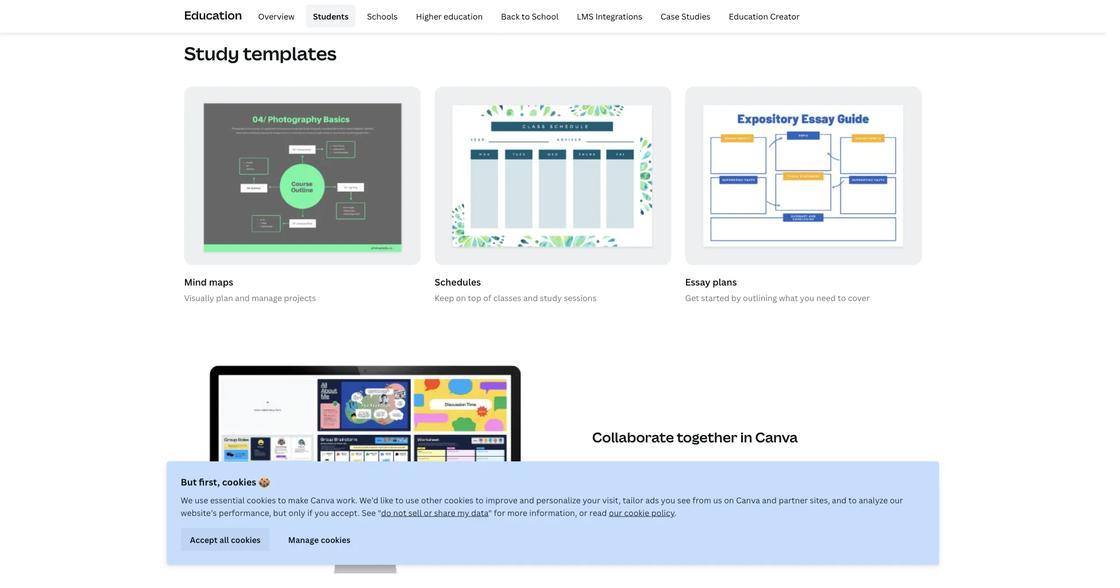 Task type: describe. For each thing, give the bounding box(es) containing it.
schools link
[[360, 5, 405, 28]]

1 or from the left
[[424, 507, 432, 518]]

study inside equipped with features to encourage collaboration, you can manage your study groups, and ace all your group projects, no matter where you all are. here's our step-by-step guide!
[[592, 473, 614, 484]]

together
[[677, 428, 738, 447]]

2 or from the left
[[579, 507, 588, 518]]

collaborate together in canva
[[592, 428, 798, 447]]

cookie
[[624, 507, 650, 518]]

only
[[289, 507, 305, 518]]

canva up if
[[311, 495, 335, 506]]

first,
[[199, 476, 220, 488]]

manage cookies
[[288, 534, 351, 545]]

for
[[494, 507, 505, 518]]

share
[[434, 507, 456, 518]]

2 use from the left
[[406, 495, 419, 506]]

our inside equipped with features to encourage collaboration, you can manage your study groups, and ace all your group projects, no matter where you all are. here's our step-by-step guide!
[[619, 486, 632, 497]]

0 vertical spatial manage
[[252, 292, 282, 303]]

education creator link
[[722, 5, 807, 28]]

collaborate
[[592, 428, 674, 447]]

schools
[[367, 11, 398, 21]]

see
[[362, 507, 376, 518]]

where
[[811, 473, 835, 484]]

not
[[393, 507, 407, 518]]

visually plan and manage projects
[[184, 292, 316, 303]]

back
[[501, 11, 520, 21]]

integrations
[[596, 11, 643, 21]]

analyze
[[859, 495, 888, 506]]

ads
[[646, 495, 659, 506]]

get
[[685, 292, 699, 303]]

overview
[[258, 11, 295, 21]]

to up but
[[278, 495, 286, 506]]

with
[[632, 460, 648, 471]]

you up matter
[[793, 460, 808, 471]]

studies
[[682, 11, 711, 21]]

ace
[[664, 473, 677, 484]]

and inside equipped with features to encourage collaboration, you can manage your study groups, and ace all your group projects, no matter where you all are. here's our step-by-step guide!
[[647, 473, 662, 484]]

matter
[[783, 473, 809, 484]]

more
[[507, 507, 528, 518]]

equipped with features to encourage collaboration, you can manage your study groups, and ace all your group projects, no matter where you all are. here's our step-by-step guide!
[[592, 460, 879, 497]]

classes
[[494, 292, 522, 303]]

personalize
[[536, 495, 581, 506]]

accept all cookies
[[190, 534, 261, 545]]

we use essential cookies to make canva work. we'd like to use other cookies to improve and personalize your visit, tailor ads you see from us on canva and partner sites, and to analyze our website's performance, but only if you accept. see "
[[181, 495, 903, 518]]

higher education
[[416, 11, 483, 21]]

can
[[810, 460, 824, 471]]

tailor
[[623, 495, 644, 506]]

started
[[701, 292, 730, 303]]

improve
[[486, 495, 518, 506]]

education for education creator
[[729, 11, 768, 21]]

our inside we use essential cookies to make canva work. we'd like to use other cookies to improve and personalize your visit, tailor ads you see from us on canva and partner sites, and to analyze our website's performance, but only if you accept. see "
[[890, 495, 903, 506]]

in
[[741, 428, 753, 447]]

education for education
[[184, 7, 242, 23]]

are.
[[864, 473, 879, 484]]

manage inside equipped with features to encourage collaboration, you can manage your study groups, and ace all your group projects, no matter where you all are. here's our step-by-step guide!
[[826, 460, 856, 471]]

education creator
[[729, 11, 800, 21]]

you right what
[[800, 292, 815, 303]]

plan
[[216, 292, 233, 303]]

creator
[[770, 11, 800, 21]]

schedules
[[435, 276, 481, 288]]

essay
[[685, 276, 711, 288]]

all inside accept all cookies button
[[220, 534, 229, 545]]

cookies up essential
[[222, 476, 256, 488]]

our cookie policy link
[[609, 507, 675, 518]]

essential
[[210, 495, 245, 506]]

need
[[817, 292, 836, 303]]

here's
[[592, 486, 617, 497]]

canva down projects,
[[736, 495, 760, 506]]

higher education link
[[409, 5, 490, 28]]

from
[[693, 495, 712, 506]]

students link
[[306, 5, 356, 28]]

case studies
[[661, 11, 711, 21]]

by-
[[654, 486, 667, 497]]

you right if
[[315, 507, 329, 518]]

partner
[[779, 495, 808, 506]]

sites,
[[810, 495, 830, 506]]

to right like
[[396, 495, 404, 506]]

to inside equipped with features to encourage collaboration, you can manage your study groups, and ace all your group projects, no matter where you all are. here's our step-by-step guide!
[[684, 460, 693, 471]]

sell
[[409, 507, 422, 518]]

study
[[184, 40, 239, 65]]

students
[[313, 11, 349, 21]]

to right need on the right of the page
[[838, 292, 846, 303]]

essay plans
[[685, 276, 737, 288]]

equipped
[[592, 460, 630, 471]]

back to school link
[[494, 5, 566, 28]]

student mind map image
[[185, 87, 420, 265]]

keep
[[435, 292, 454, 303]]

do not sell or share my data link
[[381, 507, 489, 518]]

1 use from the left
[[195, 495, 208, 506]]

performance,
[[219, 507, 271, 518]]

projects
[[284, 292, 316, 303]]

and down no
[[762, 495, 777, 506]]

1 horizontal spatial all
[[679, 473, 688, 484]]

website's
[[181, 507, 217, 518]]

back to school
[[501, 11, 559, 21]]

and right plan
[[235, 292, 250, 303]]

lms integrations
[[577, 11, 643, 21]]

features
[[650, 460, 683, 471]]



Task type: locate. For each thing, give the bounding box(es) containing it.
use up website's
[[195, 495, 208, 506]]

on right us
[[724, 495, 734, 506]]

cover
[[848, 292, 870, 303]]

your up "are."
[[858, 460, 876, 471]]

study up the here's
[[592, 473, 614, 484]]

my
[[458, 507, 469, 518]]

outlining
[[743, 292, 777, 303]]

0 horizontal spatial all
[[220, 534, 229, 545]]

0 horizontal spatial on
[[456, 292, 466, 303]]

visit,
[[603, 495, 621, 506]]

higher
[[416, 11, 442, 21]]

" right the see
[[378, 507, 381, 518]]

1 horizontal spatial manage
[[826, 460, 856, 471]]

you
[[800, 292, 815, 303], [793, 460, 808, 471], [837, 473, 851, 484], [661, 495, 676, 506], [315, 507, 329, 518]]

projects,
[[735, 473, 769, 484]]

all right ace
[[679, 473, 688, 484]]

cookies up my
[[444, 495, 474, 506]]

" left the for
[[489, 507, 492, 518]]

our down visit, at the bottom of the page
[[609, 507, 622, 518]]

0 horizontal spatial your
[[583, 495, 601, 506]]

see
[[678, 495, 691, 506]]

education left 'creator'
[[729, 11, 768, 21]]

do not sell or share my data " for more information, or read our cookie policy .
[[381, 507, 677, 518]]

step
[[667, 486, 684, 497]]

mind
[[184, 276, 207, 288]]

1 horizontal spatial education
[[729, 11, 768, 21]]

manage
[[288, 534, 319, 545]]

to inside 'link'
[[522, 11, 530, 21]]

group
[[710, 473, 733, 484]]

student schedule image
[[435, 87, 671, 265]]

you up policy
[[661, 495, 676, 506]]

0 horizontal spatial manage
[[252, 292, 282, 303]]

education
[[444, 11, 483, 21]]

menu bar containing overview
[[247, 5, 807, 28]]

1 horizontal spatial your
[[690, 473, 708, 484]]

sessions
[[564, 292, 597, 303]]

all right the accept
[[220, 534, 229, 545]]

your inside we use essential cookies to make canva work. we'd like to use other cookies to improve and personalize your visit, tailor ads you see from us on canva and partner sites, and to analyze our website's performance, but only if you accept. see "
[[583, 495, 601, 506]]

🍪
[[259, 476, 268, 488]]

read
[[590, 507, 607, 518]]

manage up where
[[826, 460, 856, 471]]

or left read
[[579, 507, 588, 518]]

top
[[468, 292, 482, 303]]

2 horizontal spatial all
[[853, 473, 862, 484]]

education
[[184, 7, 242, 23], [729, 11, 768, 21]]

0 horizontal spatial education
[[184, 7, 242, 23]]

make
[[288, 495, 309, 506]]

"
[[378, 507, 381, 518], [489, 507, 492, 518]]

0 horizontal spatial "
[[378, 507, 381, 518]]

and up by- on the right bottom
[[647, 473, 662, 484]]

manage left projects in the bottom of the page
[[252, 292, 282, 303]]

cookies down accept.
[[321, 534, 351, 545]]

1 " from the left
[[378, 507, 381, 518]]

we'd
[[360, 495, 378, 506]]

but
[[181, 476, 197, 488]]

lms integrations link
[[570, 5, 649, 28]]

cookies down performance, at the left of the page
[[231, 534, 261, 545]]

like
[[380, 495, 394, 506]]

accept all cookies button
[[181, 528, 270, 551]]

school
[[532, 11, 559, 21]]

accept
[[190, 534, 218, 545]]

1 horizontal spatial use
[[406, 495, 419, 506]]

accept.
[[331, 507, 360, 518]]

your up read
[[583, 495, 601, 506]]

work.
[[337, 495, 358, 506]]

what
[[779, 292, 798, 303]]

to left analyze
[[849, 495, 857, 506]]

0 horizontal spatial use
[[195, 495, 208, 506]]

and up do not sell or share my data " for more information, or read our cookie policy .
[[520, 495, 534, 506]]

and right classes
[[523, 292, 538, 303]]

0 horizontal spatial study
[[540, 292, 562, 303]]

us
[[714, 495, 722, 506]]

information,
[[530, 507, 577, 518]]

and
[[235, 292, 250, 303], [523, 292, 538, 303], [647, 473, 662, 484], [520, 495, 534, 506], [762, 495, 777, 506], [832, 495, 847, 506]]

our down groups,
[[619, 486, 632, 497]]

2 " from the left
[[489, 507, 492, 518]]

to right the features on the bottom
[[684, 460, 693, 471]]

other
[[421, 495, 442, 506]]

plans
[[713, 276, 737, 288]]

you right where
[[837, 473, 851, 484]]

study left sessions
[[540, 292, 562, 303]]

0 vertical spatial on
[[456, 292, 466, 303]]

of
[[483, 292, 492, 303]]

1 horizontal spatial or
[[579, 507, 588, 518]]

case studies link
[[654, 5, 718, 28]]

0 vertical spatial study
[[540, 292, 562, 303]]

your up guide!
[[690, 473, 708, 484]]

on left top on the bottom of the page
[[456, 292, 466, 303]]

1 vertical spatial your
[[690, 473, 708, 484]]

step-
[[634, 486, 654, 497]]

lms
[[577, 11, 594, 21]]

and right the sites,
[[832, 495, 847, 506]]

0 horizontal spatial or
[[424, 507, 432, 518]]

encourage
[[695, 460, 736, 471]]

on
[[456, 292, 466, 303], [724, 495, 734, 506]]

we
[[181, 495, 193, 506]]

maps
[[209, 276, 233, 288]]

cookies down 🍪 at bottom left
[[247, 495, 276, 506]]

1 vertical spatial on
[[724, 495, 734, 506]]

but first, cookies 🍪
[[181, 476, 268, 488]]

no
[[771, 473, 781, 484]]

use
[[195, 495, 208, 506], [406, 495, 419, 506]]

.
[[675, 507, 677, 518]]

1 vertical spatial study
[[592, 473, 614, 484]]

get started by outlining what you need to cover
[[685, 292, 870, 303]]

to
[[522, 11, 530, 21], [838, 292, 846, 303], [684, 460, 693, 471], [278, 495, 286, 506], [396, 495, 404, 506], [476, 495, 484, 506], [849, 495, 857, 506]]

menu bar
[[247, 5, 807, 28]]

or right sell at the bottom of the page
[[424, 507, 432, 518]]

keep on top of classes and study sessions
[[435, 292, 597, 303]]

on inside we use essential cookies to make canva work. we'd like to use other cookies to improve and personalize your visit, tailor ads you see from us on canva and partner sites, and to analyze our website's performance, but only if you accept. see "
[[724, 495, 734, 506]]

mind maps
[[184, 276, 233, 288]]

group work templates on desktop image
[[184, 350, 546, 574]]

to right back
[[522, 11, 530, 21]]

use up sell at the bottom of the page
[[406, 495, 419, 506]]

or
[[424, 507, 432, 518], [579, 507, 588, 518]]

1 horizontal spatial "
[[489, 507, 492, 518]]

education inside menu bar
[[729, 11, 768, 21]]

1 horizontal spatial study
[[592, 473, 614, 484]]

" inside we use essential cookies to make canva work. we'd like to use other cookies to improve and personalize your visit, tailor ads you see from us on canva and partner sites, and to analyze our website's performance, but only if you accept. see "
[[378, 507, 381, 518]]

0 vertical spatial your
[[858, 460, 876, 471]]

student essay plan image
[[686, 87, 922, 265]]

1 vertical spatial manage
[[826, 460, 856, 471]]

2 horizontal spatial your
[[858, 460, 876, 471]]

manage cookies button
[[279, 528, 360, 551]]

visually
[[184, 292, 214, 303]]

collaboration,
[[737, 460, 792, 471]]

our
[[619, 486, 632, 497], [890, 495, 903, 506], [609, 507, 622, 518]]

your
[[858, 460, 876, 471], [690, 473, 708, 484], [583, 495, 601, 506]]

do
[[381, 507, 391, 518]]

all left "are."
[[853, 473, 862, 484]]

policy
[[652, 507, 675, 518]]

education up study
[[184, 7, 242, 23]]

2 vertical spatial your
[[583, 495, 601, 506]]

by
[[732, 292, 741, 303]]

templates
[[243, 40, 337, 65]]

1 horizontal spatial on
[[724, 495, 734, 506]]

canva right 'in'
[[755, 428, 798, 447]]

our right analyze
[[890, 495, 903, 506]]

to up data in the left bottom of the page
[[476, 495, 484, 506]]

overview link
[[251, 5, 302, 28]]



Task type: vqa. For each thing, say whether or not it's contained in the screenshot.
THE ANY TIME option
no



